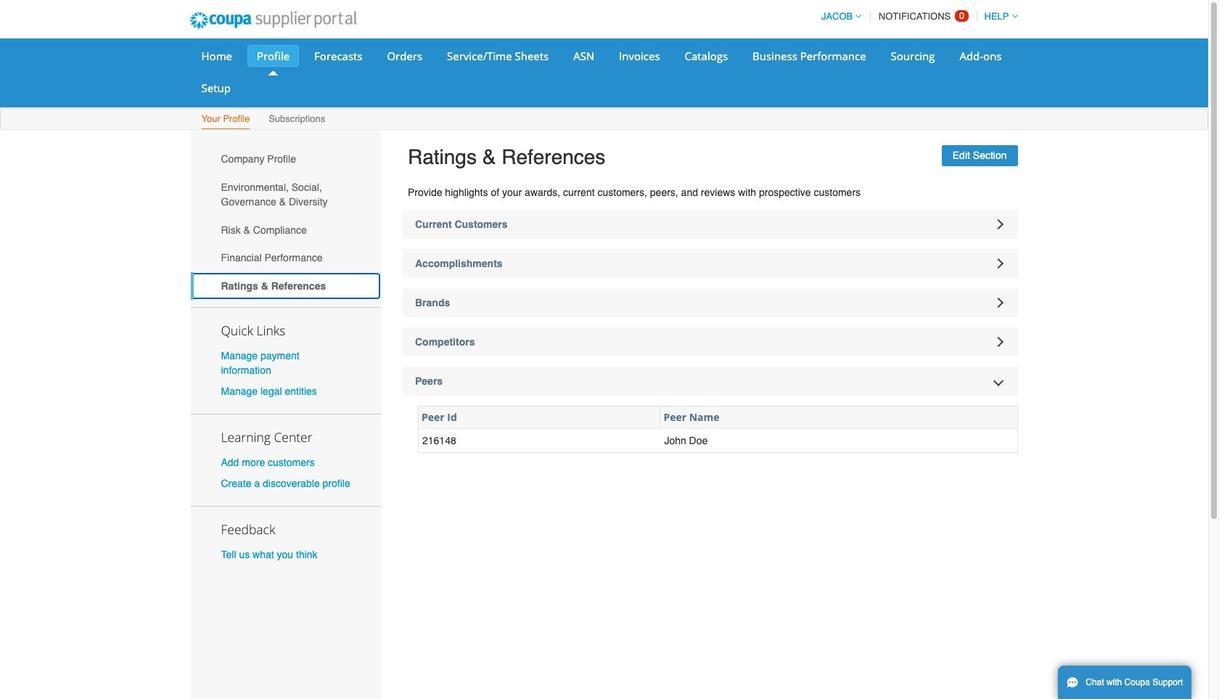 Task type: vqa. For each thing, say whether or not it's contained in the screenshot.
heading
yes



Task type: describe. For each thing, give the bounding box(es) containing it.
4 heading from the top
[[403, 327, 1018, 356]]

3 heading from the top
[[403, 288, 1018, 317]]

1 heading from the top
[[403, 210, 1018, 239]]



Task type: locate. For each thing, give the bounding box(es) containing it.
2 heading from the top
[[403, 249, 1018, 278]]

navigation
[[815, 2, 1018, 30]]

coupa supplier portal image
[[180, 2, 367, 38]]

5 heading from the top
[[403, 366, 1018, 395]]

heading
[[403, 210, 1018, 239], [403, 249, 1018, 278], [403, 288, 1018, 317], [403, 327, 1018, 356], [403, 366, 1018, 395]]



